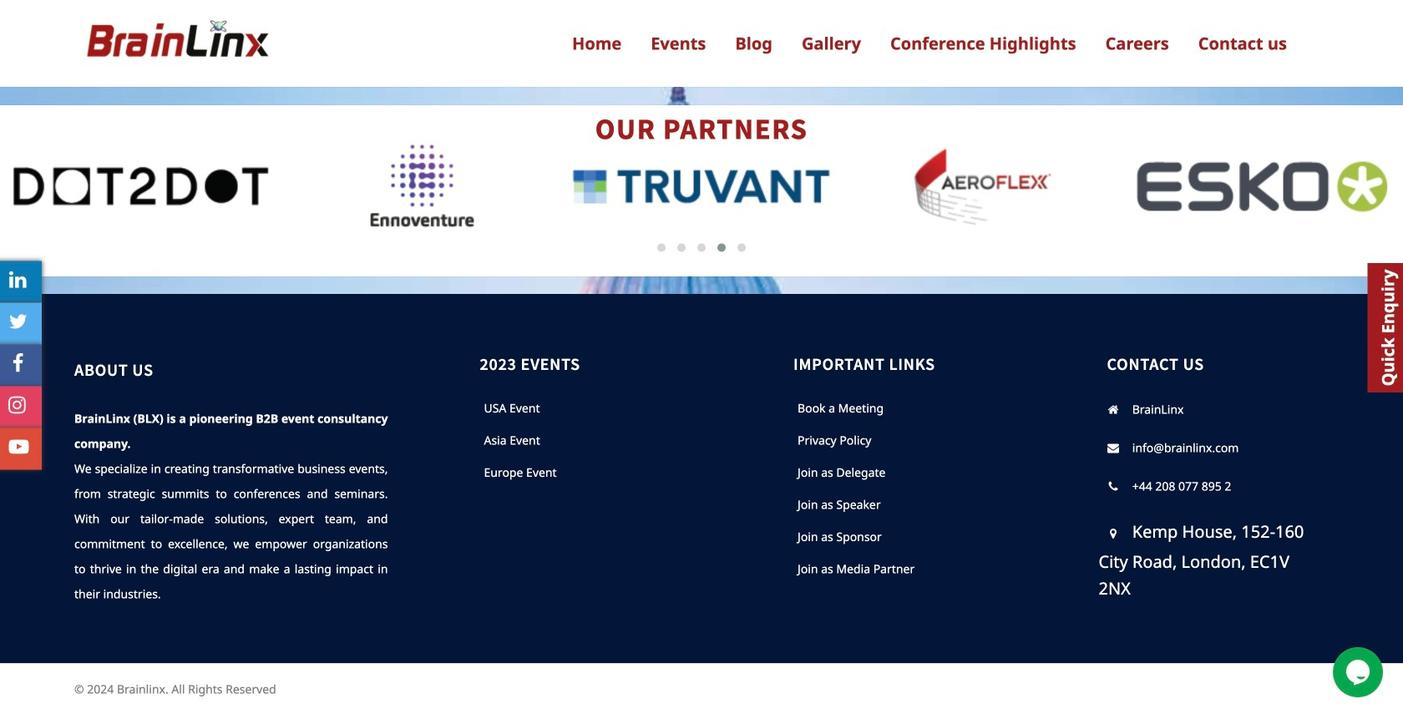 Task type: locate. For each thing, give the bounding box(es) containing it.
linkedin image
[[9, 270, 26, 290]]

brainlinx logo image
[[83, 13, 271, 72]]

aeroflex image
[[850, 142, 1113, 230]]

instagram image
[[8, 395, 26, 415]]

esko image
[[1130, 142, 1394, 230]]

twitter image
[[9, 311, 28, 331]]

facebook image
[[12, 353, 24, 373]]



Task type: describe. For each thing, give the bounding box(es) containing it.
dot 2 dot image
[[9, 142, 273, 230]]

truvant image
[[570, 142, 833, 231]]

ennoventure image
[[289, 142, 553, 230]]

youtube play image
[[9, 437, 29, 457]]



